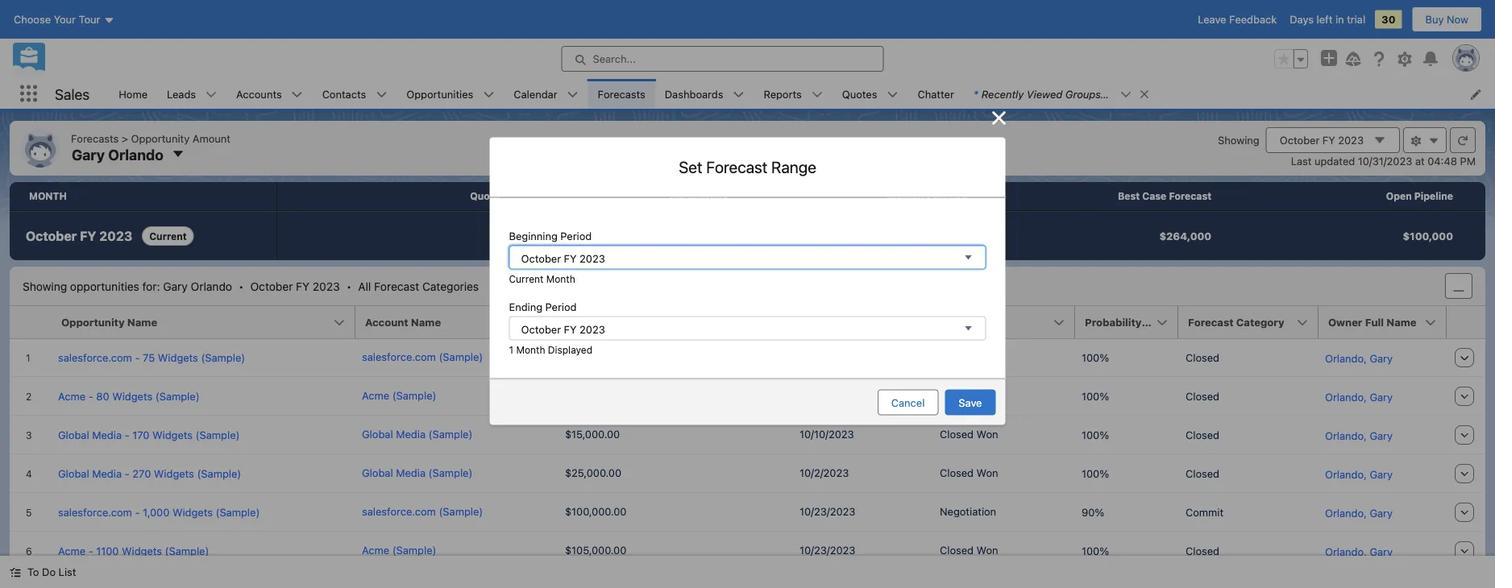 Task type: vqa. For each thing, say whether or not it's contained in the screenshot.
$25,000.00
yes



Task type: locate. For each thing, give the bounding box(es) containing it.
$264,000 down "commit forecast"
[[918, 230, 970, 242]]

2 horizontal spatial 2023
[[1338, 134, 1364, 146]]

• up opportunity name button
[[239, 279, 244, 293]]

period right the beginning
[[560, 230, 592, 242]]

viewed
[[1027, 88, 1063, 100]]

opportunity name cell
[[52, 306, 355, 339]]

month for ending
[[516, 345, 545, 356]]

list item
[[964, 79, 1157, 109]]

2023 up opportunities
[[99, 228, 132, 244]]

closed won down "save"
[[940, 428, 998, 440]]

forecasts up "gary orlando"
[[71, 132, 119, 144]]

owner full name cell
[[1319, 306, 1447, 339]]

0 vertical spatial current
[[149, 231, 187, 242]]

$264,000 button down best
[[1002, 212, 1244, 260]]

current up ending
[[509, 274, 544, 285]]

name
[[127, 316, 157, 328], [411, 316, 441, 328], [1387, 316, 1417, 328]]

text default image up at
[[1410, 135, 1422, 147]]

orlando
[[108, 146, 164, 163], [191, 279, 232, 293]]

recently
[[981, 88, 1024, 100]]

month
[[29, 191, 67, 202]]

october fy 2023 down 'month' on the left of page
[[26, 228, 132, 244]]

name right account
[[411, 316, 441, 328]]

forecasts
[[598, 88, 645, 100], [71, 132, 119, 144]]

account name button
[[355, 306, 558, 339]]

list containing home
[[109, 79, 1495, 109]]

1 vertical spatial month
[[516, 345, 545, 356]]

open
[[1386, 191, 1412, 202]]

1 vertical spatial commit
[[1186, 507, 1224, 519]]

reports
[[764, 88, 802, 100]]

1 horizontal spatial showing
[[1218, 134, 1260, 146]]

orlando up opportunity name button
[[191, 279, 232, 293]]

reports list item
[[754, 79, 832, 109]]

1 horizontal spatial current
[[509, 274, 544, 285]]

forecasts inside forecasts link
[[598, 88, 645, 100]]

close date cell
[[792, 306, 933, 339]]

best
[[1118, 191, 1140, 202]]

name right 'full'
[[1387, 316, 1417, 328]]

text default image right | on the top
[[1139, 89, 1150, 100]]

quota
[[470, 191, 499, 202]]

1 horizontal spatial •
[[346, 279, 352, 293]]

2 horizontal spatial october
[[1280, 134, 1320, 146]]

gary down sales
[[72, 146, 105, 163]]

list
[[109, 79, 1495, 109]]

amount up displayed
[[567, 316, 608, 328]]

•
[[239, 279, 244, 293], [346, 279, 352, 293]]

action cell
[[1447, 306, 1487, 339]]

0 vertical spatial gary
[[72, 146, 105, 163]]

name down for:
[[127, 316, 157, 328]]

1 vertical spatial current
[[509, 274, 544, 285]]

grid containing opportunity name
[[10, 306, 1487, 571]]

1 vertical spatial period
[[545, 301, 577, 313]]

dashboards list item
[[655, 79, 754, 109]]

october fy 2023 button
[[1266, 127, 1400, 153]]

leads list item
[[157, 79, 227, 109]]

$25,000.00
[[565, 467, 621, 479]]

* recently viewed groups | groups
[[973, 88, 1146, 100]]

orlando down >
[[108, 146, 164, 163]]

$264,000
[[918, 230, 970, 242], [1159, 230, 1212, 242]]

1 vertical spatial 10/23/2023
[[800, 544, 855, 556]]

1 vertical spatial text default image
[[10, 567, 21, 578]]

0 horizontal spatial october
[[26, 228, 77, 244]]

1 vertical spatial fy
[[80, 228, 96, 244]]

stage cell
[[933, 306, 1075, 339]]

forecast category cell
[[1178, 306, 1319, 339]]

current up for:
[[149, 231, 187, 242]]

closed
[[670, 191, 703, 202], [1186, 352, 1219, 364], [940, 389, 974, 401], [1186, 390, 1219, 403], [940, 428, 974, 440], [1186, 429, 1219, 441], [940, 467, 974, 479], [1186, 468, 1219, 480], [940, 544, 974, 556], [1186, 545, 1219, 557]]

10/31/2023
[[1358, 155, 1412, 167]]

closed won right cancel button
[[940, 389, 998, 401]]

0 vertical spatial october fy 2023
[[1280, 134, 1364, 146]]

left
[[1317, 13, 1333, 25]]

for:
[[142, 279, 160, 293]]

1 horizontal spatial 2023
[[313, 279, 340, 293]]

gary right for:
[[163, 279, 188, 293]]

groups right | on the top
[[1110, 88, 1146, 100]]

0 horizontal spatial showing
[[23, 279, 67, 293]]

chatter link
[[908, 79, 964, 109]]

10/23/2023
[[800, 505, 855, 517], [800, 544, 855, 556]]

30
[[1382, 13, 1396, 25]]

amount
[[192, 132, 230, 144], [567, 316, 608, 328]]

0 horizontal spatial text default image
[[1139, 89, 1150, 100]]

1 vertical spatial showing
[[23, 279, 67, 293]]

1 horizontal spatial amount
[[567, 316, 608, 328]]

cancel button
[[878, 390, 938, 415]]

name inside button
[[411, 316, 441, 328]]

0 vertical spatial october
[[1280, 134, 1320, 146]]

text default image
[[1139, 89, 1150, 100], [1373, 134, 1386, 147], [1428, 135, 1439, 147]]

2 horizontal spatial name
[[1387, 316, 1417, 328]]

2 $264,000 from the left
[[1159, 230, 1212, 242]]

$264,000 down best case forecast
[[1159, 230, 1212, 242]]

won down "save"
[[977, 428, 998, 440]]

opportunity down opportunities
[[61, 316, 125, 328]]

groups left | on the top
[[1065, 88, 1101, 100]]

amount inside "button"
[[567, 316, 608, 328]]

4 closed won from the top
[[940, 544, 998, 556]]

0 horizontal spatial name
[[127, 316, 157, 328]]

accounts
[[236, 88, 282, 100]]

contacts link
[[312, 79, 376, 109]]

category
[[1236, 316, 1284, 328]]

3 closed won from the top
[[940, 467, 998, 479]]

fy up opportunities
[[80, 228, 96, 244]]

only
[[706, 191, 728, 202]]

1 horizontal spatial groups
[[1110, 88, 1146, 100]]

october down 'month' on the left of page
[[26, 228, 77, 244]]

won up negotiation
[[977, 467, 998, 479]]

2 name from the left
[[411, 316, 441, 328]]

forecast category button
[[1178, 306, 1319, 339]]

0 horizontal spatial current
[[149, 231, 187, 242]]

1 horizontal spatial gary
[[163, 279, 188, 293]]

1 $264,000 from the left
[[918, 230, 970, 242]]

opportunity name
[[61, 316, 157, 328]]

0 horizontal spatial •
[[239, 279, 244, 293]]

group
[[1274, 49, 1308, 69]]

won down negotiation
[[977, 544, 998, 556]]

3 name from the left
[[1387, 316, 1417, 328]]

current for current
[[149, 231, 187, 242]]

amount cell
[[558, 306, 696, 339]]

range
[[771, 157, 816, 176]]

1 horizontal spatial month
[[546, 274, 575, 285]]

3 won from the top
[[977, 467, 998, 479]]

1 horizontal spatial orlando
[[191, 279, 232, 293]]

1 horizontal spatial $264,000
[[1159, 230, 1212, 242]]

1 won from the top
[[977, 389, 998, 401]]

commit for commit forecast
[[887, 191, 925, 202]]

showing for showing opportunities for: gary orlando • october fy 2023 • all forecast categories
[[23, 279, 67, 293]]

1 vertical spatial 2023
[[99, 228, 132, 244]]

1 vertical spatial gary
[[163, 279, 188, 293]]

0 vertical spatial showing
[[1218, 134, 1260, 146]]

0 vertical spatial month
[[546, 274, 575, 285]]

october fy 2023 up updated
[[1280, 134, 1364, 146]]

list
[[59, 566, 76, 578]]

name inside button
[[127, 316, 157, 328]]

month up the ending period
[[546, 274, 575, 285]]

0 horizontal spatial commit
[[887, 191, 925, 202]]

2023 up updated
[[1338, 134, 1364, 146]]

calendar link
[[504, 79, 567, 109]]

month right 1
[[516, 345, 545, 356]]

quotes
[[842, 88, 877, 100]]

0 vertical spatial 2023
[[1338, 134, 1364, 146]]

row number cell
[[10, 306, 52, 339]]

at
[[1415, 155, 1425, 167]]

1 horizontal spatial text default image
[[1373, 134, 1386, 147]]

fy
[[1323, 134, 1335, 146], [80, 228, 96, 244], [296, 279, 310, 293]]

current inside october fy 2023 row
[[149, 231, 187, 242]]

text default image up 04:48
[[1428, 135, 1439, 147]]

amount down leads list item
[[192, 132, 230, 144]]

1 vertical spatial orlando
[[191, 279, 232, 293]]

2023
[[1338, 134, 1364, 146], [99, 228, 132, 244], [313, 279, 340, 293]]

1 vertical spatial october fy 2023
[[26, 228, 132, 244]]

>
[[122, 132, 128, 144]]

1 vertical spatial october
[[26, 228, 77, 244]]

fy left "all"
[[296, 279, 310, 293]]

0 vertical spatial amount
[[192, 132, 230, 144]]

october inside "button"
[[1280, 134, 1320, 146]]

0 horizontal spatial 2023
[[99, 228, 132, 244]]

0 horizontal spatial forecasts
[[71, 132, 119, 144]]

accounts link
[[227, 79, 291, 109]]

1 vertical spatial amount
[[567, 316, 608, 328]]

0 vertical spatial text default image
[[1410, 135, 1422, 147]]

commit inside grid
[[1186, 507, 1224, 519]]

closed won up negotiation
[[940, 467, 998, 479]]

0 horizontal spatial month
[[516, 345, 545, 356]]

stage
[[942, 316, 973, 328]]

1 10/23/2023 from the top
[[800, 505, 855, 517]]

0 horizontal spatial amount
[[192, 132, 230, 144]]

leave feedback
[[1198, 13, 1277, 25]]

2 vertical spatial fy
[[296, 279, 310, 293]]

2023 left "all"
[[313, 279, 340, 293]]

1 vertical spatial opportunity
[[61, 316, 125, 328]]

0 horizontal spatial text default image
[[10, 567, 21, 578]]

2 groups from the left
[[1110, 88, 1146, 100]]

ending period
[[509, 301, 577, 313]]

1 horizontal spatial october
[[250, 279, 293, 293]]

fy up updated
[[1323, 134, 1335, 146]]

2 horizontal spatial fy
[[1323, 134, 1335, 146]]

dashboards link
[[655, 79, 733, 109]]

1 horizontal spatial commit
[[1186, 507, 1224, 519]]

contacts list item
[[312, 79, 397, 109]]

0 horizontal spatial fy
[[80, 228, 96, 244]]

|
[[1104, 88, 1107, 100]]

1 horizontal spatial october fy 2023
[[1280, 134, 1364, 146]]

search... button
[[561, 46, 884, 72]]

1 vertical spatial forecasts
[[71, 132, 119, 144]]

2 100% from the top
[[1082, 390, 1109, 403]]

forecast category
[[1188, 316, 1284, 328]]

october up last
[[1280, 134, 1320, 146]]

text default image
[[1410, 135, 1422, 147], [10, 567, 21, 578]]

inverse image
[[989, 108, 1009, 128]]

0 horizontal spatial groups
[[1065, 88, 1101, 100]]

2 closed won from the top
[[940, 428, 998, 440]]

leave
[[1198, 13, 1226, 25]]

october up opportunity name button
[[250, 279, 293, 293]]

gary orlando
[[72, 146, 164, 163]]

0 horizontal spatial gary
[[72, 146, 105, 163]]

text default image left to
[[10, 567, 21, 578]]

closed only
[[670, 191, 728, 202]]

save button
[[945, 390, 996, 415]]

chatter
[[918, 88, 954, 100]]

set
[[679, 157, 702, 176]]

cell
[[696, 339, 792, 377], [792, 339, 933, 377], [558, 377, 696, 416], [696, 377, 792, 416], [696, 416, 792, 455], [696, 455, 792, 493], [696, 493, 792, 532], [696, 532, 792, 571]]

2 won from the top
[[977, 428, 998, 440]]

forecasts down search...
[[598, 88, 645, 100]]

0 vertical spatial forecasts
[[598, 88, 645, 100]]

in
[[1335, 13, 1344, 25]]

manager
[[705, 316, 751, 328]]

text default image up last updated 10/31/2023 at 04:48 pm
[[1373, 134, 1386, 147]]

0 horizontal spatial $264,000
[[918, 230, 970, 242]]

$9,000.00
[[565, 351, 615, 363]]

judgment
[[753, 316, 806, 328]]

0 horizontal spatial opportunity
[[61, 316, 125, 328]]

0 vertical spatial opportunity
[[131, 132, 190, 144]]

0 horizontal spatial october fy 2023
[[26, 228, 132, 244]]

1 horizontal spatial forecasts
[[598, 88, 645, 100]]

1 horizontal spatial name
[[411, 316, 441, 328]]

cancel
[[891, 397, 925, 409]]

opportunity right >
[[131, 132, 190, 144]]

won
[[977, 389, 998, 401], [977, 428, 998, 440], [977, 467, 998, 479], [977, 544, 998, 556]]

account name cell
[[355, 306, 558, 339]]

buy
[[1425, 13, 1444, 25]]

0 vertical spatial fy
[[1323, 134, 1335, 146]]

0 vertical spatial orlando
[[108, 146, 164, 163]]

accounts list item
[[227, 79, 312, 109]]

0 horizontal spatial orlando
[[108, 146, 164, 163]]

close
[[802, 316, 831, 328]]

0 vertical spatial period
[[560, 230, 592, 242]]

current month
[[509, 274, 575, 285]]

0 vertical spatial 10/23/2023
[[800, 505, 855, 517]]

orlando inside gary orlando 'button'
[[108, 146, 164, 163]]

0 vertical spatial commit
[[887, 191, 925, 202]]

period for beginning period
[[560, 230, 592, 242]]

won down stage cell
[[977, 389, 998, 401]]

(%)
[[1144, 316, 1164, 328]]

feedback
[[1229, 13, 1277, 25]]

2 • from the left
[[346, 279, 352, 293]]

october inside row
[[26, 228, 77, 244]]

buy now button
[[1412, 6, 1482, 32]]

status
[[23, 279, 479, 293]]

2 10/23/2023 from the top
[[800, 544, 855, 556]]

1 name from the left
[[127, 316, 157, 328]]

$264,000 button down "commit forecast"
[[760, 212, 1002, 260]]

grid
[[10, 306, 1487, 571]]

1 horizontal spatial fy
[[296, 279, 310, 293]]

closed won down negotiation
[[940, 544, 998, 556]]

october
[[1280, 134, 1320, 146], [26, 228, 77, 244], [250, 279, 293, 293]]

• left "all"
[[346, 279, 352, 293]]

period
[[560, 230, 592, 242], [545, 301, 577, 313]]

probability (%)
[[1085, 316, 1164, 328]]

period down current month
[[545, 301, 577, 313]]



Task type: describe. For each thing, give the bounding box(es) containing it.
amount button
[[558, 306, 696, 339]]

$15,000.00
[[565, 428, 620, 440]]

sales
[[55, 85, 90, 103]]

2 horizontal spatial text default image
[[1428, 135, 1439, 147]]

account
[[365, 316, 408, 328]]

negotiation
[[940, 505, 996, 517]]

showing opportunities for: gary orlando • october fy 2023 • all forecast categories
[[23, 279, 479, 293]]

trial
[[1347, 13, 1365, 25]]

$105,000.00
[[565, 544, 627, 556]]

probability (%) cell
[[1075, 306, 1178, 339]]

1
[[509, 345, 513, 356]]

forecast inside "button"
[[1188, 316, 1234, 328]]

quotes list item
[[832, 79, 908, 109]]

text default image inside october fy 2023 "button"
[[1373, 134, 1386, 147]]

to do list button
[[0, 556, 86, 588]]

2 vertical spatial 2023
[[313, 279, 340, 293]]

list item containing *
[[964, 79, 1157, 109]]

beginning
[[509, 230, 558, 242]]

all
[[358, 279, 371, 293]]

manager judgment close date
[[705, 316, 858, 328]]

probability (%) button
[[1075, 306, 1178, 339]]

calendar list item
[[504, 79, 588, 109]]

updated
[[1315, 155, 1355, 167]]

fy inside row
[[80, 228, 96, 244]]

days
[[1290, 13, 1314, 25]]

leads
[[167, 88, 196, 100]]

text default image inside list item
[[1139, 89, 1150, 100]]

forecasts for forecasts
[[598, 88, 645, 100]]

forecasts link
[[588, 79, 655, 109]]

days left in trial
[[1290, 13, 1365, 25]]

1 closed won from the top
[[940, 389, 998, 401]]

current for current month
[[509, 274, 544, 285]]

1 • from the left
[[239, 279, 244, 293]]

status containing showing opportunities for: gary orlando
[[23, 279, 479, 293]]

save
[[959, 397, 982, 409]]

1 100% from the top
[[1082, 352, 1109, 364]]

period for ending period
[[545, 301, 577, 313]]

showing for showing
[[1218, 134, 1260, 146]]

$100,000.00
[[565, 505, 627, 517]]

best case forecast
[[1118, 191, 1212, 202]]

name inside "button"
[[1387, 316, 1417, 328]]

opportunity inside opportunity name button
[[61, 316, 125, 328]]

owner full name button
[[1319, 306, 1447, 339]]

october fy 2023 inside row
[[26, 228, 132, 244]]

2023 inside october fy 2023 row
[[99, 228, 132, 244]]

row number image
[[10, 306, 52, 339]]

last
[[1291, 155, 1312, 167]]

$164,000 button
[[519, 212, 760, 260]]

do
[[42, 566, 56, 578]]

1 $264,000 button from the left
[[760, 212, 1002, 260]]

$164,000
[[677, 230, 728, 242]]

pipeline
[[1414, 191, 1453, 202]]

90%
[[1082, 507, 1104, 519]]

commit forecast
[[887, 191, 970, 202]]

home link
[[109, 79, 157, 109]]

displayed
[[548, 345, 592, 356]]

manager judgment cell
[[696, 306, 806, 339]]

account name
[[365, 316, 441, 328]]

leads link
[[157, 79, 206, 109]]

2 $264,000 button from the left
[[1002, 212, 1244, 260]]

beginning period
[[509, 230, 592, 242]]

name for opportunity name
[[127, 316, 157, 328]]

forecasts for forecasts > opportunity amount
[[71, 132, 119, 144]]

owner
[[1328, 316, 1362, 328]]

to
[[27, 566, 39, 578]]

pm
[[1460, 155, 1476, 167]]

name for account name
[[411, 316, 441, 328]]

contacts
[[322, 88, 366, 100]]

opportunities
[[406, 88, 473, 100]]

5 100% from the top
[[1082, 545, 1109, 557]]

month for beginning
[[546, 274, 575, 285]]

opportunities link
[[397, 79, 483, 109]]

3 100% from the top
[[1082, 429, 1109, 441]]

categories
[[422, 279, 479, 293]]

owner full name
[[1328, 316, 1417, 328]]

home
[[119, 88, 148, 100]]

leave feedback link
[[1198, 13, 1277, 25]]

october fy 2023 row
[[10, 211, 1485, 260]]

opportunities
[[70, 279, 139, 293]]

dashboards
[[665, 88, 723, 100]]

calendar
[[514, 88, 557, 100]]

4 100% from the top
[[1082, 468, 1109, 480]]

stage button
[[933, 306, 1075, 339]]

reports link
[[754, 79, 811, 109]]

last updated 10/31/2023 at 04:48 pm
[[1291, 155, 1476, 167]]

date
[[834, 316, 858, 328]]

to do list
[[27, 566, 76, 578]]

fy inside "button"
[[1323, 134, 1335, 146]]

buy now
[[1425, 13, 1468, 25]]

10/2/2023
[[800, 467, 849, 479]]

october fy 2023 inside "button"
[[1280, 134, 1364, 146]]

gary inside 'button'
[[72, 146, 105, 163]]

commit for commit
[[1186, 507, 1224, 519]]

close date button
[[792, 306, 933, 339]]

04:48
[[1428, 155, 1457, 167]]

now
[[1447, 13, 1468, 25]]

1 horizontal spatial opportunity
[[131, 132, 190, 144]]

4 won from the top
[[977, 544, 998, 556]]

2 vertical spatial october
[[250, 279, 293, 293]]

opportunities list item
[[397, 79, 504, 109]]

case
[[1142, 191, 1166, 202]]

2023 inside october fy 2023 "button"
[[1338, 134, 1364, 146]]

-
[[494, 230, 499, 242]]

open pipeline
[[1386, 191, 1453, 202]]

full
[[1365, 316, 1384, 328]]

1 groups from the left
[[1065, 88, 1101, 100]]

$100,000
[[1403, 230, 1453, 242]]

1 horizontal spatial text default image
[[1410, 135, 1422, 147]]

manager judgment button
[[696, 306, 806, 339]]

text default image inside to do list button
[[10, 567, 21, 578]]

10/10/2023
[[800, 428, 854, 440]]

action image
[[1447, 306, 1487, 339]]



